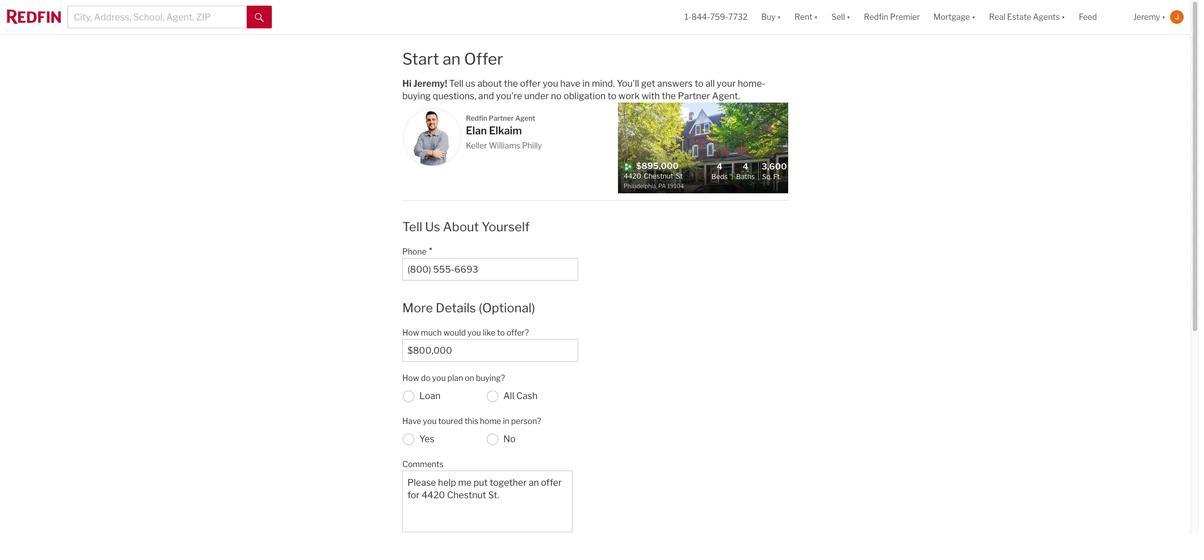 Task type: locate. For each thing, give the bounding box(es) containing it.
agent.
[[713, 91, 741, 102]]

,
[[656, 183, 658, 190]]

sq.
[[763, 173, 772, 181]]

1 4 from the left
[[717, 162, 723, 172]]

philly
[[522, 141, 542, 150]]

hi jeremy!
[[403, 79, 449, 89]]

1-
[[685, 12, 692, 22]]

▾ right 'sell'
[[847, 12, 851, 22]]

sell ▾ button
[[825, 0, 858, 34]]

do
[[421, 373, 431, 383]]

4 ▾ from the left
[[972, 12, 976, 22]]

you up no
[[543, 79, 559, 89]]

▾ right agents
[[1062, 12, 1066, 22]]

0 vertical spatial in
[[583, 79, 590, 89]]

this
[[465, 417, 479, 426]]

real estate agents ▾ button
[[983, 0, 1073, 34]]

to right like
[[497, 328, 505, 338]]

tell us about yourself
[[403, 220, 530, 235]]

offer
[[520, 79, 541, 89]]

0 horizontal spatial 4
[[717, 162, 723, 172]]

st
[[676, 172, 683, 181]]

the down answers at the top right
[[662, 91, 676, 102]]

partner
[[678, 91, 711, 102], [489, 114, 514, 123]]

2 4 from the left
[[743, 162, 749, 172]]

0 vertical spatial partner
[[678, 91, 711, 102]]

have
[[403, 417, 422, 426]]

6 ▾ from the left
[[1163, 12, 1166, 22]]

redfin inside redfin partner agent elan elkaim keller williams philly
[[466, 114, 488, 123]]

you'll
[[617, 79, 640, 89]]

redfin inside redfin premier button
[[865, 12, 889, 22]]

tell for us
[[449, 79, 464, 89]]

1 horizontal spatial in
[[583, 79, 590, 89]]

▾ right mortgage
[[972, 12, 976, 22]]

redfin up elan
[[466, 114, 488, 123]]

1 vertical spatial how
[[403, 373, 420, 383]]

comments
[[403, 460, 444, 469]]

1 how from the top
[[403, 328, 420, 338]]

4
[[717, 162, 723, 172], [743, 162, 749, 172]]

to left all at the top right of the page
[[695, 79, 704, 89]]

you inside tell us about the offer you have in mind.       you'll get answers to all your home- buying questions,       and you're under no obligation to work with the partner agent.
[[543, 79, 559, 89]]

you're
[[496, 91, 523, 102]]

submit search image
[[255, 13, 264, 22]]

tell up questions,
[[449, 79, 464, 89]]

0 horizontal spatial to
[[497, 328, 505, 338]]

buy ▾
[[762, 12, 782, 22]]

pa
[[659, 183, 666, 190]]

4 up baths
[[743, 162, 749, 172]]

work
[[619, 91, 640, 102]]

elkaim
[[489, 125, 522, 137]]

in right home
[[503, 417, 510, 426]]

like
[[483, 328, 496, 338]]

4420
[[624, 172, 642, 181]]

1 horizontal spatial the
[[662, 91, 676, 102]]

1 horizontal spatial redfin
[[865, 12, 889, 22]]

2 how from the top
[[403, 373, 420, 383]]

feed button
[[1073, 0, 1127, 34]]

4 baths
[[737, 162, 755, 181]]

How much would you like to offer? text field
[[408, 346, 574, 356]]

toured
[[439, 417, 463, 426]]

2 horizontal spatial to
[[695, 79, 704, 89]]

tell left the us
[[403, 220, 423, 235]]

4420 chestnut st philadelphia , pa 19104
[[624, 172, 684, 190]]

how left the do
[[403, 373, 420, 383]]

ft.
[[774, 173, 782, 181]]

4 inside 4 beds
[[717, 162, 723, 172]]

1 horizontal spatial tell
[[449, 79, 464, 89]]

1 ▾ from the left
[[778, 12, 782, 22]]

how do you plan on buying? element
[[403, 368, 573, 385]]

0 vertical spatial tell
[[449, 79, 464, 89]]

philadelphia
[[624, 183, 656, 190]]

4 for 4 beds
[[717, 162, 723, 172]]

answers
[[658, 79, 693, 89]]

partner up elkaim at the top of page
[[489, 114, 514, 123]]

much
[[421, 328, 442, 338]]

4 up beds
[[717, 162, 723, 172]]

0 horizontal spatial redfin
[[466, 114, 488, 123]]

premier
[[891, 12, 921, 22]]

1 vertical spatial in
[[503, 417, 510, 426]]

beds
[[712, 173, 728, 181]]

▾ for mortgage ▾
[[972, 12, 976, 22]]

0 horizontal spatial tell
[[403, 220, 423, 235]]

how left much
[[403, 328, 420, 338]]

to inside how much would you like to offer? element
[[497, 328, 505, 338]]

759-
[[711, 12, 729, 22]]

get
[[642, 79, 656, 89]]

loan
[[420, 391, 441, 402]]

yourself
[[482, 220, 530, 235]]

partner down all at the top right of the page
[[678, 91, 711, 102]]

mortgage ▾ button
[[934, 0, 976, 34]]

7732
[[729, 12, 748, 22]]

0 horizontal spatial partner
[[489, 114, 514, 123]]

19104
[[668, 183, 684, 190]]

the up the 'you're'
[[504, 79, 518, 89]]

williams
[[489, 141, 521, 150]]

tell inside tell us about the offer you have in mind.       you'll get answers to all your home- buying questions,       and you're under no obligation to work with the partner agent.
[[449, 79, 464, 89]]

all
[[504, 391, 515, 402]]

3 ▾ from the left
[[847, 12, 851, 22]]

feed
[[1080, 12, 1098, 22]]

comments element
[[403, 454, 783, 471]]

in up 'obligation'
[[583, 79, 590, 89]]

tell
[[449, 79, 464, 89], [403, 220, 423, 235]]

redfin left premier
[[865, 12, 889, 22]]

4 beds
[[712, 162, 728, 181]]

1-844-759-7732
[[685, 12, 748, 22]]

the
[[504, 79, 518, 89], [662, 91, 676, 102]]

how
[[403, 328, 420, 338], [403, 373, 420, 383]]

1 vertical spatial tell
[[403, 220, 423, 235]]

all cash
[[504, 391, 538, 402]]

▾ left user photo
[[1163, 12, 1166, 22]]

rent
[[795, 12, 813, 22]]

about
[[443, 220, 479, 235]]

▾ right rent
[[815, 12, 818, 22]]

jeremy ▾
[[1134, 12, 1166, 22]]

4 for 4 baths
[[743, 162, 749, 172]]

yes
[[420, 434, 435, 445]]

4 inside 4 baths
[[743, 162, 749, 172]]

rent ▾
[[795, 12, 818, 22]]

mortgage
[[934, 12, 971, 22]]

person?
[[512, 417, 542, 426]]

0 vertical spatial redfin
[[865, 12, 889, 22]]

to down mind. at the top
[[608, 91, 617, 102]]

1 horizontal spatial partner
[[678, 91, 711, 102]]

redfin
[[865, 12, 889, 22], [466, 114, 488, 123]]

0 horizontal spatial the
[[504, 79, 518, 89]]

phone
[[403, 247, 427, 257]]

an
[[443, 49, 461, 69]]

0 horizontal spatial in
[[503, 417, 510, 426]]

you
[[543, 79, 559, 89], [468, 328, 481, 338], [433, 373, 446, 383], [423, 417, 437, 426]]

2 vertical spatial to
[[497, 328, 505, 338]]

1 vertical spatial the
[[662, 91, 676, 102]]

plan
[[448, 373, 463, 383]]

1 vertical spatial partner
[[489, 114, 514, 123]]

real
[[990, 12, 1006, 22]]

▾ right buy
[[778, 12, 782, 22]]

1 vertical spatial redfin
[[466, 114, 488, 123]]

▾ for jeremy ▾
[[1163, 12, 1166, 22]]

1 horizontal spatial 4
[[743, 162, 749, 172]]

buying
[[403, 91, 431, 102]]

0 vertical spatial how
[[403, 328, 420, 338]]

1 vertical spatial to
[[608, 91, 617, 102]]

all
[[706, 79, 715, 89]]

2 ▾ from the left
[[815, 12, 818, 22]]

no
[[504, 434, 516, 445]]

5 ▾ from the left
[[1062, 12, 1066, 22]]

home
[[480, 417, 502, 426]]

home-
[[738, 79, 766, 89]]

▾
[[778, 12, 782, 22], [815, 12, 818, 22], [847, 12, 851, 22], [972, 12, 976, 22], [1062, 12, 1066, 22], [1163, 12, 1166, 22]]

have
[[561, 79, 581, 89]]



Task type: vqa. For each thing, say whether or not it's contained in the screenshot.


Task type: describe. For each thing, give the bounding box(es) containing it.
offer?
[[507, 328, 529, 338]]

buy ▾ button
[[762, 0, 782, 34]]

buy
[[762, 12, 776, 22]]

estate
[[1008, 12, 1032, 22]]

redfin premier button
[[858, 0, 927, 34]]

have you toured this home in person? element
[[403, 411, 573, 428]]

keller
[[466, 141, 487, 150]]

mortgage ▾ button
[[927, 0, 983, 34]]

under
[[525, 91, 549, 102]]

3,600
[[762, 162, 787, 172]]

you left like
[[468, 328, 481, 338]]

how much would you like to offer? element
[[403, 322, 573, 339]]

questions,
[[433, 91, 477, 102]]

start an offer
[[403, 49, 504, 69]]

obligation
[[564, 91, 606, 102]]

0 vertical spatial to
[[695, 79, 704, 89]]

1-844-759-7732 link
[[685, 12, 748, 22]]

partner inside tell us about the offer you have in mind.       you'll get answers to all your home- buying questions,       and you're under no obligation to work with the partner agent.
[[678, 91, 711, 102]]

cash
[[517, 391, 538, 402]]

with
[[642, 91, 660, 102]]

Comments text field
[[408, 477, 568, 527]]

user photo image
[[1171, 10, 1185, 24]]

more
[[403, 301, 433, 316]]

mind.
[[592, 79, 615, 89]]

start
[[403, 49, 439, 69]]

City, Address, School, Agent, ZIP search field
[[68, 6, 247, 28]]

3,600 sq. ft.
[[762, 162, 787, 181]]

redfin for redfin partner agent elan elkaim keller williams philly
[[466, 114, 488, 123]]

844-
[[692, 12, 711, 22]]

redfin partner agent elan elkaim keller williams philly
[[466, 114, 542, 150]]

mortgage ▾
[[934, 12, 976, 22]]

you right have
[[423, 417, 437, 426]]

buying?
[[476, 373, 505, 383]]

jeremy!
[[414, 79, 447, 89]]

Phone telephone field
[[408, 265, 574, 275]]

in inside tell us about the offer you have in mind.       you'll get answers to all your home- buying questions,       and you're under no obligation to work with the partner agent.
[[583, 79, 590, 89]]

0 vertical spatial the
[[504, 79, 518, 89]]

rent ▾ button
[[795, 0, 818, 34]]

on
[[465, 373, 475, 383]]

▾ for buy ▾
[[778, 12, 782, 22]]

buy ▾ button
[[755, 0, 788, 34]]

more details (optional)
[[403, 301, 536, 316]]

phone. required field. element
[[403, 241, 573, 258]]

no
[[551, 91, 562, 102]]

redfin for redfin premier
[[865, 12, 889, 22]]

about
[[478, 79, 502, 89]]

1 horizontal spatial to
[[608, 91, 617, 102]]

how do you plan on buying?
[[403, 373, 505, 383]]

(optional)
[[479, 301, 536, 316]]

would
[[444, 328, 466, 338]]

▾ for sell ▾
[[847, 12, 851, 22]]

elan
[[466, 125, 487, 137]]

how for how do you plan on buying?
[[403, 373, 420, 383]]

agent
[[516, 114, 536, 123]]

redfin premier
[[865, 12, 921, 22]]

you right the do
[[433, 373, 446, 383]]

baths
[[737, 173, 755, 181]]

your
[[717, 79, 736, 89]]

$895,000
[[637, 161, 679, 172]]

agents
[[1034, 12, 1061, 22]]

tell us about the offer you have in mind.       you'll get answers to all your home- buying questions,       and you're under no obligation to work with the partner agent.
[[403, 79, 766, 102]]

tell for us
[[403, 220, 423, 235]]

real estate agents ▾
[[990, 12, 1066, 22]]

sell ▾ button
[[832, 0, 851, 34]]

and
[[479, 91, 494, 102]]

rent ▾ button
[[788, 0, 825, 34]]

how much would you like to offer?
[[403, 328, 529, 338]]

partner inside redfin partner agent elan elkaim keller williams philly
[[489, 114, 514, 123]]

sell ▾
[[832, 12, 851, 22]]

real estate agents ▾ link
[[990, 0, 1066, 34]]

have you toured this home in person?
[[403, 417, 542, 426]]

chestnut
[[644, 172, 674, 181]]

how for how much would you like to offer?
[[403, 328, 420, 338]]

sell
[[832, 12, 846, 22]]

offer
[[464, 49, 504, 69]]

details
[[436, 301, 476, 316]]

hi
[[403, 79, 412, 89]]

jeremy
[[1134, 12, 1161, 22]]

us
[[466, 79, 476, 89]]

▾ for rent ▾
[[815, 12, 818, 22]]



